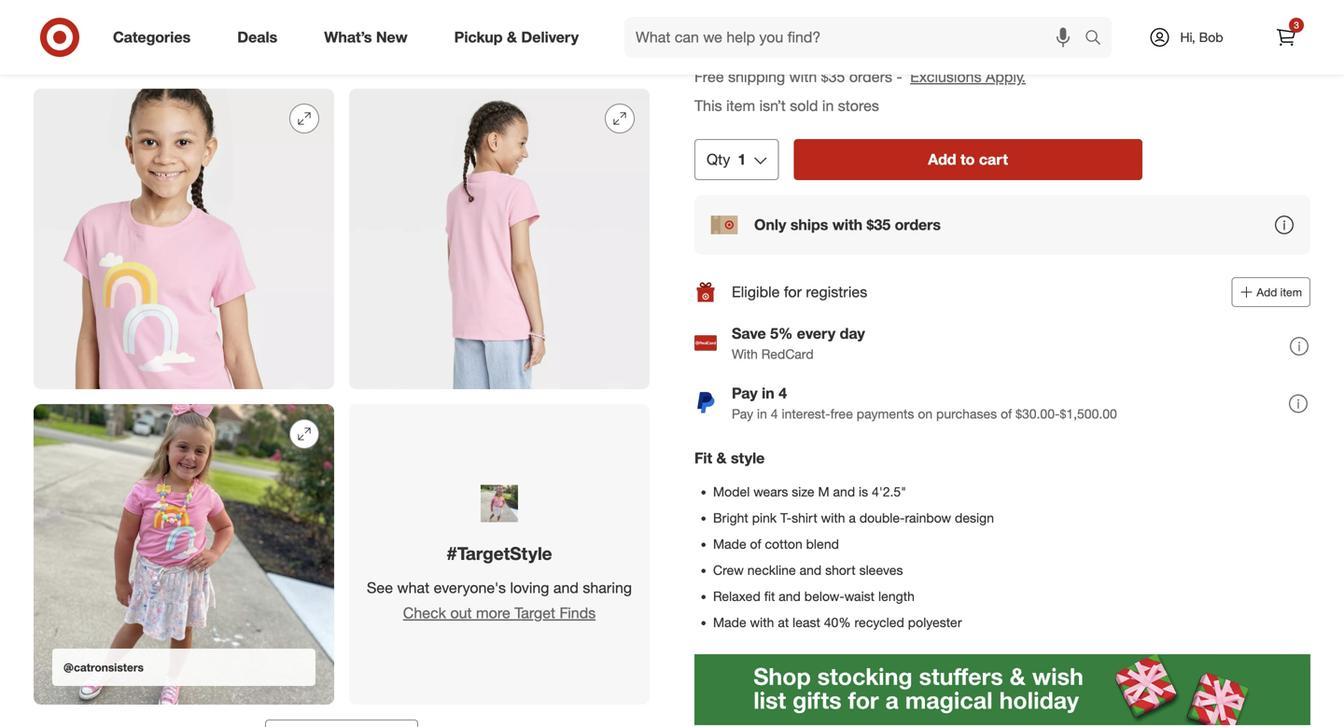 Task type: vqa. For each thing, say whether or not it's contained in the screenshot.
the - within Coca-Cola - 12pk/12 fl oz Cans
no



Task type: locate. For each thing, give the bounding box(es) containing it.
1 vertical spatial made
[[713, 614, 747, 631]]

what's new link
[[308, 17, 431, 58]]

advertisement region
[[695, 654, 1311, 725]]

model wears size m and is 4'2.5"
[[713, 484, 907, 500]]

isn't
[[760, 97, 786, 115]]

and left is
[[833, 484, 855, 500]]

shop the look link
[[52, 25, 161, 55]]

only ships with $35 orders
[[754, 216, 941, 234]]

add inside add item button
[[1257, 285, 1278, 299]]

shop
[[83, 33, 110, 47]]

1 made from the top
[[713, 536, 747, 552]]

made down relaxed
[[713, 614, 747, 631]]

of down pink
[[750, 536, 762, 552]]

look
[[132, 33, 153, 47]]

1 vertical spatial pay
[[732, 406, 754, 422]]

at
[[778, 614, 789, 631]]

size
[[792, 484, 815, 500]]

of left $30.00- at bottom right
[[1001, 406, 1012, 422]]

add for add item
[[1257, 285, 1278, 299]]

in left interest- on the bottom of the page
[[757, 406, 767, 422]]

day
[[840, 324, 865, 343]]

with
[[790, 68, 817, 86], [833, 216, 863, 234], [821, 510, 846, 526], [750, 614, 774, 631]]

& for fit
[[717, 449, 727, 467]]

fit
[[695, 449, 713, 467]]

ship
[[695, 18, 726, 36]]

1 pay from the top
[[732, 384, 758, 402]]

1 vertical spatial &
[[717, 449, 727, 467]]

and
[[833, 484, 855, 500], [800, 562, 822, 578], [554, 579, 579, 597], [779, 588, 801, 604]]

1 horizontal spatial orders
[[895, 216, 941, 234]]

to right ship
[[730, 18, 745, 36]]

#targetstyle preview 1 image
[[481, 485, 518, 522]]

1 vertical spatial add
[[1257, 285, 1278, 299]]

with right ships
[[833, 216, 863, 234]]

to for ship
[[730, 18, 745, 36]]

4
[[779, 384, 787, 402], [771, 406, 778, 422]]

made of cotton blend
[[713, 536, 839, 552]]

see what everyone's loving and sharing check out more target finds
[[367, 579, 632, 622]]

1 horizontal spatial $35
[[867, 216, 891, 234]]

4 up interest- on the bottom of the page
[[779, 384, 787, 402]]

with left a
[[821, 510, 846, 526]]

0 vertical spatial $35
[[821, 68, 845, 86]]

$1,500.00
[[1060, 406, 1118, 422]]

What can we help you find? suggestions appear below search field
[[625, 17, 1090, 58]]

pickup
[[454, 28, 503, 46]]

purchases
[[937, 406, 997, 422]]

waist
[[845, 588, 875, 604]]

what's
[[324, 28, 372, 46]]

1 horizontal spatial 4
[[779, 384, 787, 402]]

$35 down 15
[[821, 68, 845, 86]]

item
[[727, 97, 756, 115], [1281, 285, 1303, 299]]

& right pickup
[[507, 28, 517, 46]]

0 horizontal spatial item
[[727, 97, 756, 115]]

pay
[[732, 384, 758, 402], [732, 406, 754, 422]]

0 vertical spatial 4
[[779, 384, 787, 402]]

check
[[403, 604, 446, 622]]

1 vertical spatial $35
[[867, 216, 891, 234]]

and up finds
[[554, 579, 579, 597]]

1 horizontal spatial to
[[961, 150, 975, 168]]

0 horizontal spatial 4
[[771, 406, 778, 422]]

1 horizontal spatial add
[[1257, 285, 1278, 299]]

with down 'dec'
[[790, 68, 817, 86]]

pay up style
[[732, 406, 754, 422]]

0 vertical spatial item
[[727, 97, 756, 115]]

0 horizontal spatial of
[[750, 536, 762, 552]]

get it by fri, dec 15 free shipping with $35 orders - exclusions apply.
[[695, 47, 1026, 86]]

3
[[1294, 19, 1300, 31]]

to inside add to cart 'button'
[[961, 150, 975, 168]]

1 vertical spatial 4
[[771, 406, 778, 422]]

4 left interest- on the bottom of the page
[[771, 406, 778, 422]]

0 horizontal spatial add
[[928, 150, 957, 168]]

in
[[823, 97, 834, 115], [762, 384, 775, 402], [757, 406, 767, 422]]

edit location button
[[802, 17, 876, 38]]

to left cart
[[961, 150, 975, 168]]

1 vertical spatial to
[[961, 150, 975, 168]]

fri,
[[755, 47, 775, 65]]

1 horizontal spatial of
[[1001, 406, 1012, 422]]

0 vertical spatial orders
[[850, 68, 893, 86]]

everyone's
[[434, 579, 506, 597]]

in for stores
[[823, 97, 834, 115]]

add
[[928, 150, 957, 168], [1257, 285, 1278, 299]]

&
[[507, 28, 517, 46], [717, 449, 727, 467]]

apply.
[[986, 68, 1026, 86]]

get
[[695, 47, 719, 65]]

search button
[[1077, 17, 1121, 62]]

search
[[1077, 30, 1121, 48]]

and up relaxed fit and below-waist length at bottom right
[[800, 562, 822, 578]]

neckline
[[748, 562, 796, 578]]

0 horizontal spatial $35
[[821, 68, 845, 86]]

0 vertical spatial &
[[507, 28, 517, 46]]

add inside add to cart 'button'
[[928, 150, 957, 168]]

orders inside the get it by fri, dec 15 free shipping with $35 orders - exclusions apply.
[[850, 68, 893, 86]]

in right sold
[[823, 97, 834, 115]]

orders
[[850, 68, 893, 86], [895, 216, 941, 234]]

made
[[713, 536, 747, 552], [713, 614, 747, 631]]

a
[[849, 510, 856, 526]]

ships
[[791, 216, 829, 234]]

2 vertical spatial in
[[757, 406, 767, 422]]

every
[[797, 324, 836, 343]]

add for add to cart
[[928, 150, 957, 168]]

categories
[[113, 28, 191, 46]]

orders down add to cart 'button'
[[895, 216, 941, 234]]

2 made from the top
[[713, 614, 747, 631]]

and right fit
[[779, 588, 801, 604]]

only
[[754, 216, 787, 234]]

with
[[732, 346, 758, 362]]

wears
[[754, 484, 788, 500]]

$35
[[821, 68, 845, 86], [867, 216, 891, 234]]

length
[[879, 588, 915, 604]]

0 vertical spatial of
[[1001, 406, 1012, 422]]

0 horizontal spatial orders
[[850, 68, 893, 86]]

1 horizontal spatial item
[[1281, 285, 1303, 299]]

0 vertical spatial pay
[[732, 384, 758, 402]]

15
[[811, 47, 827, 65]]

& for pickup
[[507, 28, 517, 46]]

1 horizontal spatial &
[[717, 449, 727, 467]]

$35 right ships
[[867, 216, 891, 234]]

& right the fit
[[717, 449, 727, 467]]

0 vertical spatial to
[[730, 18, 745, 36]]

with left at
[[750, 614, 774, 631]]

cart
[[979, 150, 1008, 168]]

0 horizontal spatial to
[[730, 18, 745, 36]]

add to cart
[[928, 150, 1008, 168]]

-
[[897, 68, 903, 86]]

categories link
[[97, 17, 214, 58]]

shipping
[[728, 68, 785, 86]]

pay down with
[[732, 384, 758, 402]]

1 vertical spatial orders
[[895, 216, 941, 234]]

deals
[[237, 28, 278, 46]]

0 horizontal spatial &
[[507, 28, 517, 46]]

qty 1
[[707, 150, 746, 168]]

hi, bob
[[1181, 29, 1224, 45]]

orders left -
[[850, 68, 893, 86]]

90027
[[749, 18, 790, 36]]

new
[[376, 28, 408, 46]]

made down bright
[[713, 536, 747, 552]]

relaxed fit and below-waist length
[[713, 588, 915, 604]]

ship to 90027
[[695, 18, 790, 36]]

0 vertical spatial in
[[823, 97, 834, 115]]

0 vertical spatial add
[[928, 150, 957, 168]]

in down redcard
[[762, 384, 775, 402]]

eligible for registries
[[732, 283, 868, 301]]

1 vertical spatial item
[[1281, 285, 1303, 299]]

item inside add item button
[[1281, 285, 1303, 299]]

0 vertical spatial made
[[713, 536, 747, 552]]



Task type: describe. For each thing, give the bounding box(es) containing it.
redcard
[[762, 346, 814, 362]]

on
[[918, 406, 933, 422]]

this
[[695, 97, 722, 115]]

crew
[[713, 562, 744, 578]]

free
[[695, 68, 724, 86]]

in for 4
[[757, 406, 767, 422]]

design
[[955, 510, 994, 526]]

girls' rainbow short sleeve graphic t-shirt - cat & jack™ bright pink, 3 of 7 image
[[349, 89, 650, 389]]

girls' rainbow short sleeve graphic t-shirt - cat & jack™ bright pink, 1 of 7 image
[[34, 0, 650, 74]]

cotton
[[765, 536, 803, 552]]

5%
[[770, 324, 793, 343]]

made with at least 40% recycled polyester
[[713, 614, 962, 631]]

crew neckline and short sleeves
[[713, 562, 903, 578]]

least
[[793, 614, 821, 631]]

2 pay from the top
[[732, 406, 754, 422]]

delivery
[[521, 28, 579, 46]]

$30.00-
[[1016, 406, 1060, 422]]

t-
[[781, 510, 792, 526]]

interest-
[[782, 406, 831, 422]]

free
[[831, 406, 853, 422]]

1
[[738, 150, 746, 168]]

girls' rainbow short sleeve graphic t-shirt - cat & jack™ bright pink, 2 of 7 image
[[34, 89, 334, 389]]

1 vertical spatial in
[[762, 384, 775, 402]]

with inside the get it by fri, dec 15 free shipping with $35 orders - exclusions apply.
[[790, 68, 817, 86]]

save 5% every day with redcard
[[732, 324, 865, 362]]

by
[[735, 47, 751, 65]]

relaxed
[[713, 588, 761, 604]]

#targetstyle
[[447, 543, 552, 565]]

@catronsisters
[[63, 661, 144, 675]]

pickup & delivery
[[454, 28, 579, 46]]

add to cart button
[[794, 139, 1143, 180]]

item for this
[[727, 97, 756, 115]]

of inside pay in 4 pay in 4 interest-free payments on purchases of $30.00-$1,500.00
[[1001, 406, 1012, 422]]

hi,
[[1181, 29, 1196, 45]]

recycled
[[855, 614, 905, 631]]

model
[[713, 484, 750, 500]]

edit
[[803, 19, 825, 35]]

save
[[732, 324, 766, 343]]

add item button
[[1232, 277, 1311, 307]]

made for made of cotton blend
[[713, 536, 747, 552]]

check out more target finds link
[[367, 603, 632, 624]]

item for add
[[1281, 285, 1303, 299]]

with inside button
[[833, 216, 863, 234]]

$35 inside the get it by fri, dec 15 free shipping with $35 orders - exclusions apply.
[[821, 68, 845, 86]]

pink
[[752, 510, 777, 526]]

loving
[[510, 579, 549, 597]]

qty
[[707, 150, 731, 168]]

double-
[[860, 510, 905, 526]]

pickup & delivery link
[[439, 17, 602, 58]]

exclusions
[[911, 68, 982, 86]]

sleeves
[[860, 562, 903, 578]]

only ships with $35 orders button
[[695, 195, 1311, 255]]

$35 inside button
[[867, 216, 891, 234]]

4'2.5"
[[872, 484, 907, 500]]

out
[[450, 604, 472, 622]]

it
[[723, 47, 731, 65]]

fit & style
[[695, 449, 765, 467]]

target
[[515, 604, 556, 622]]

1 vertical spatial of
[[750, 536, 762, 552]]

add item
[[1257, 285, 1303, 299]]

payments
[[857, 406, 915, 422]]

and inside see what everyone's loving and sharing check out more target finds
[[554, 579, 579, 597]]

location
[[829, 19, 875, 35]]

m
[[818, 484, 830, 500]]

short
[[825, 562, 856, 578]]

see
[[367, 579, 393, 597]]

more
[[476, 604, 511, 622]]

orders inside button
[[895, 216, 941, 234]]

to for add
[[961, 150, 975, 168]]

what
[[397, 579, 430, 597]]

deals link
[[221, 17, 301, 58]]

polyester
[[908, 614, 962, 631]]

fit
[[764, 588, 775, 604]]

exclusions apply. link
[[911, 68, 1026, 86]]

bright
[[713, 510, 749, 526]]

bob
[[1199, 29, 1224, 45]]

style
[[731, 449, 765, 467]]

made for made with at least 40% recycled polyester
[[713, 614, 747, 631]]

shirt
[[792, 510, 818, 526]]

40%
[[824, 614, 851, 631]]

photo from @catronsisters, 4 of 7 image
[[34, 404, 334, 705]]

pay in 4 pay in 4 interest-free payments on purchases of $30.00-$1,500.00
[[732, 384, 1118, 422]]

3 link
[[1266, 17, 1307, 58]]

this item isn't sold in stores
[[695, 97, 880, 115]]

is
[[859, 484, 868, 500]]

the
[[113, 33, 129, 47]]

blend
[[806, 536, 839, 552]]

stores
[[838, 97, 880, 115]]



